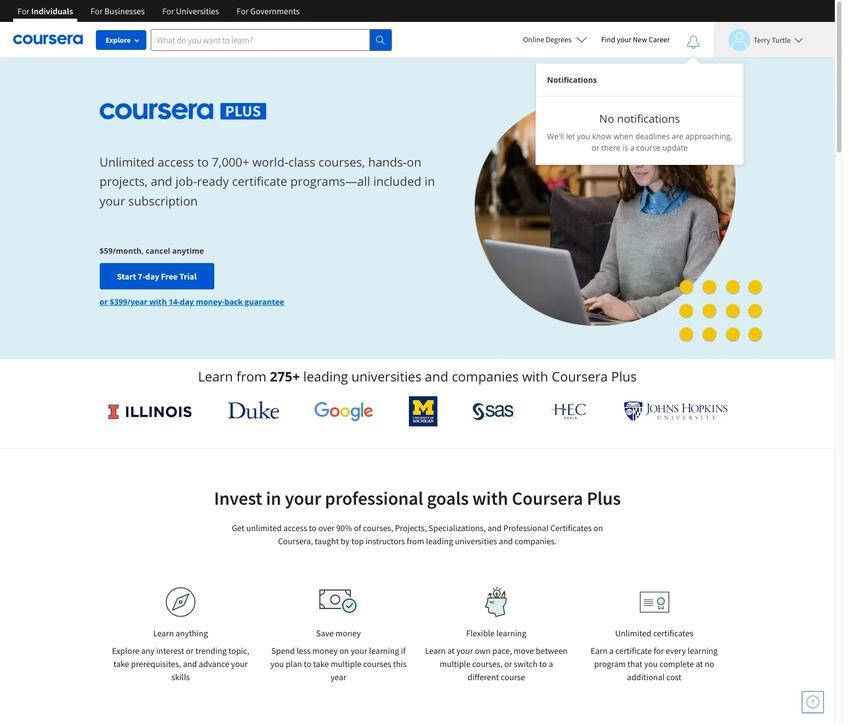 Task type: describe. For each thing, give the bounding box(es) containing it.
14-
[[169, 297, 180, 307]]

save money image
[[319, 589, 358, 615]]

switch
[[514, 658, 538, 669]]

own
[[475, 645, 491, 656]]

275+
[[270, 367, 300, 385]]

for for universities
[[162, 5, 174, 16]]

learn at your own pace, move between multiple courses, or switch to a different course
[[425, 645, 568, 683]]

or inside learn at your own pace, move between multiple courses, or switch to a different course
[[504, 658, 512, 669]]

that
[[628, 658, 643, 669]]

find
[[601, 35, 615, 44]]

anything
[[176, 628, 208, 639]]

for universities
[[162, 5, 219, 16]]

courses
[[363, 658, 391, 669]]

hands-
[[368, 154, 407, 170]]

unlimited
[[246, 522, 282, 533]]

no
[[705, 658, 714, 669]]

certificate inside unlimited access to 7,000+ world-class courses, hands-on projects, and job-ready certificate programs—all included in your subscription
[[232, 173, 287, 189]]

0 vertical spatial plus
[[611, 367, 637, 385]]

to inside unlimited access to 7,000+ world-class courses, hands-on projects, and job-ready certificate programs—all included in your subscription
[[197, 154, 209, 170]]

certificates
[[653, 628, 693, 639]]

no
[[599, 111, 614, 126]]

terry
[[754, 35, 770, 45]]

unlimited certificates image
[[640, 591, 669, 613]]

at inside learn at your own pace, move between multiple courses, or switch to a different course
[[448, 645, 455, 656]]

start
[[117, 271, 136, 282]]

a inside the earn a certificate for every learning program that you complete at no additional cost
[[609, 645, 614, 656]]

explore button
[[96, 30, 146, 50]]

and left professional
[[488, 522, 502, 533]]

get unlimited access to over 90% of courses, projects, specializations, and professional certificates on coursera, taught by top instructors from leading universities and companies.
[[232, 522, 603, 547]]

instructors
[[366, 536, 405, 547]]

90%
[[336, 522, 352, 533]]

projects,
[[395, 522, 427, 533]]

governments
[[250, 5, 300, 16]]

unlimited access to 7,000+ world-class courses, hands-on projects, and job-ready certificate programs—all included in your subscription
[[100, 154, 435, 209]]

1 horizontal spatial learning
[[496, 628, 527, 639]]

hide notifications image
[[687, 36, 700, 49]]

find your new career
[[601, 35, 670, 44]]

take inside explore any interest or trending topic, take prerequisites, and advance your skills
[[114, 658, 129, 669]]

access inside get unlimited access to over 90% of courses, projects, specializations, and professional certificates on coursera, taught by top instructors from leading universities and companies.
[[284, 522, 307, 533]]

certificate inside the earn a certificate for every learning program that you complete at no additional cost
[[616, 645, 652, 656]]

different
[[468, 672, 499, 683]]

What do you want to learn? text field
[[151, 29, 370, 51]]

online degrees button
[[514, 27, 596, 52]]

advance
[[199, 658, 229, 669]]

for for governments
[[237, 5, 249, 16]]

professional
[[325, 487, 423, 510]]

/month,
[[113, 246, 144, 256]]

access inside unlimited access to 7,000+ world-class courses, hands-on projects, and job-ready certificate programs—all included in your subscription
[[158, 154, 194, 170]]

invest in your professional goals with coursera plus
[[214, 487, 621, 510]]

explore for explore any interest or trending topic, take prerequisites, and advance your skills
[[112, 645, 139, 656]]

courses, inside unlimited access to 7,000+ world-class courses, hands-on projects, and job-ready certificate programs—all included in your subscription
[[319, 154, 365, 170]]

courses, inside learn at your own pace, move between multiple courses, or switch to a different course
[[472, 658, 503, 669]]

notifications
[[617, 111, 680, 126]]

a inside notifications no notifications we'll let you know when deadlines are approaching, or there is a course update
[[630, 143, 634, 153]]

explore any interest or trending topic, take prerequisites, and advance your skills
[[112, 645, 249, 683]]

ready
[[197, 173, 229, 189]]

pace,
[[492, 645, 512, 656]]

to inside get unlimited access to over 90% of courses, projects, specializations, and professional certificates on coursera, taught by top instructors from leading universities and companies.
[[309, 522, 317, 533]]

learning for spend less money on your learning if you plan to take multiple courses this year
[[369, 645, 399, 656]]

we'll
[[547, 131, 564, 141]]

your inside learn at your own pace, move between multiple courses, or switch to a different course
[[457, 645, 473, 656]]

interest
[[156, 645, 184, 656]]

and down professional
[[499, 536, 513, 547]]

trial
[[179, 271, 197, 282]]

back
[[225, 297, 243, 307]]

unlimited certificates
[[615, 628, 693, 639]]

flexible learning image
[[478, 587, 515, 617]]

or inside explore any interest or trending topic, take prerequisites, and advance your skills
[[186, 645, 194, 656]]

learn for learn from 275+ leading universities and companies with coursera plus
[[198, 367, 233, 385]]

in inside unlimited access to 7,000+ world-class courses, hands-on projects, and job-ready certificate programs—all included in your subscription
[[425, 173, 435, 189]]

top
[[351, 536, 364, 547]]

notifications
[[547, 75, 597, 85]]

learning for earn a certificate for every learning program that you complete at no additional cost
[[688, 645, 718, 656]]

deadlines
[[635, 131, 670, 141]]

earn
[[591, 645, 608, 656]]

companies
[[452, 367, 519, 385]]

unlimited for unlimited certificates
[[615, 628, 652, 639]]

there
[[601, 143, 621, 153]]

1 vertical spatial in
[[266, 487, 281, 510]]

complete
[[660, 658, 694, 669]]

taught
[[315, 536, 339, 547]]

learn for learn at your own pace, move between multiple courses, or switch to a different course
[[425, 645, 446, 656]]

explore for explore
[[106, 35, 131, 45]]

for
[[654, 645, 664, 656]]

0 vertical spatial money
[[336, 628, 361, 639]]

your inside explore any interest or trending topic, take prerequisites, and advance your skills
[[231, 658, 248, 669]]

learn anything image
[[166, 587, 196, 617]]

year
[[331, 672, 346, 683]]

your inside 'spend less money on your learning if you plan to take multiple courses this year'
[[351, 645, 367, 656]]

or $399 /year with 14-day money-back guarantee
[[100, 297, 284, 307]]

johns hopkins university image
[[624, 401, 728, 422]]

less
[[297, 645, 311, 656]]

google image
[[314, 401, 373, 422]]

plan
[[286, 658, 302, 669]]

world-
[[252, 154, 288, 170]]

0 vertical spatial coursera
[[552, 367, 608, 385]]

update
[[663, 143, 688, 153]]

$59
[[100, 246, 113, 256]]

guarantee
[[245, 297, 284, 307]]

start 7-day free trial button
[[100, 263, 214, 290]]

every
[[666, 645, 686, 656]]

specializations,
[[429, 522, 486, 533]]

at inside the earn a certificate for every learning program that you complete at no additional cost
[[696, 658, 703, 669]]

is
[[623, 143, 628, 153]]

programs—all
[[291, 173, 370, 189]]

individuals
[[31, 5, 73, 16]]

your up over
[[285, 487, 321, 510]]

for governments
[[237, 5, 300, 16]]

spend
[[271, 645, 295, 656]]

sas image
[[473, 403, 514, 420]]

if
[[401, 645, 406, 656]]

when
[[614, 131, 633, 141]]

learn anything
[[153, 628, 208, 639]]

companies.
[[515, 536, 557, 547]]



Task type: locate. For each thing, give the bounding box(es) containing it.
day left "money-"
[[180, 297, 194, 307]]

course inside learn at your own pace, move between multiple courses, or switch to a different course
[[501, 672, 525, 683]]

leading up google 'image'
[[303, 367, 348, 385]]

1 vertical spatial explore
[[112, 645, 139, 656]]

learn up interest
[[153, 628, 174, 639]]

and up university of michigan image
[[425, 367, 448, 385]]

universities down specializations,
[[455, 536, 497, 547]]

0 horizontal spatial on
[[339, 645, 349, 656]]

courses, up programs—all
[[319, 154, 365, 170]]

$59 /month, cancel anytime
[[100, 246, 204, 256]]

get
[[232, 522, 245, 533]]

0 vertical spatial leading
[[303, 367, 348, 385]]

1 take from the left
[[114, 658, 129, 669]]

0 horizontal spatial a
[[549, 658, 553, 669]]

1 horizontal spatial at
[[696, 658, 703, 669]]

course inside notifications no notifications we'll let you know when deadlines are approaching, or there is a course update
[[636, 143, 661, 153]]

or down know
[[592, 143, 599, 153]]

are
[[672, 131, 684, 141]]

flexible learning
[[466, 628, 527, 639]]

0 horizontal spatial access
[[158, 154, 194, 170]]

0 horizontal spatial certificate
[[232, 173, 287, 189]]

1 vertical spatial plus
[[587, 487, 621, 510]]

explore inside 'dropdown button'
[[106, 35, 131, 45]]

0 vertical spatial in
[[425, 173, 435, 189]]

certificates
[[550, 522, 592, 533]]

2 horizontal spatial learn
[[425, 645, 446, 656]]

in right included
[[425, 173, 435, 189]]

0 horizontal spatial you
[[270, 658, 284, 669]]

1 horizontal spatial universities
[[455, 536, 497, 547]]

and up 'subscription'
[[151, 173, 172, 189]]

money right save
[[336, 628, 361, 639]]

additional
[[627, 672, 665, 683]]

for businesses
[[91, 5, 145, 16]]

0 vertical spatial on
[[407, 154, 421, 170]]

coursera
[[552, 367, 608, 385], [512, 487, 583, 510]]

on inside unlimited access to 7,000+ world-class courses, hands-on projects, and job-ready certificate programs—all included in your subscription
[[407, 154, 421, 170]]

course down switch
[[501, 672, 525, 683]]

0 horizontal spatial learning
[[369, 645, 399, 656]]

universities
[[176, 5, 219, 16]]

1 vertical spatial coursera
[[512, 487, 583, 510]]

unlimited up that
[[615, 628, 652, 639]]

you inside 'spend less money on your learning if you plan to take multiple courses this year'
[[270, 658, 284, 669]]

for left "governments"
[[237, 5, 249, 16]]

2 for from the left
[[91, 5, 103, 16]]

a right the earn
[[609, 645, 614, 656]]

unlimited up projects,
[[100, 154, 154, 170]]

know
[[592, 131, 612, 141]]

2 vertical spatial a
[[549, 658, 553, 669]]

3 for from the left
[[162, 5, 174, 16]]

1 vertical spatial learn
[[153, 628, 174, 639]]

help center image
[[807, 696, 820, 709]]

1 horizontal spatial in
[[425, 173, 435, 189]]

0 vertical spatial unlimited
[[100, 154, 154, 170]]

unlimited for unlimited access to 7,000+ world-class courses, hands-on projects, and job-ready certificate programs—all included in your subscription
[[100, 154, 154, 170]]

0 horizontal spatial unlimited
[[100, 154, 154, 170]]

move
[[514, 645, 534, 656]]

to right the plan
[[304, 658, 311, 669]]

leading inside get unlimited access to over 90% of courses, projects, specializations, and professional certificates on coursera, taught by top instructors from leading universities and companies.
[[426, 536, 453, 547]]

1 vertical spatial from
[[407, 536, 424, 547]]

for left the businesses
[[91, 5, 103, 16]]

at left own
[[448, 645, 455, 656]]

a inside learn at your own pace, move between multiple courses, or switch to a different course
[[549, 658, 553, 669]]

terry turtle button
[[714, 29, 803, 51]]

university of michigan image
[[409, 396, 437, 427]]

courses,
[[319, 154, 365, 170], [363, 522, 393, 533], [472, 658, 503, 669]]

universities inside get unlimited access to over 90% of courses, projects, specializations, and professional certificates on coursera, taught by top instructors from leading universities and companies.
[[455, 536, 497, 547]]

coursera,
[[278, 536, 313, 547]]

you down spend
[[270, 658, 284, 669]]

1 horizontal spatial day
[[180, 297, 194, 307]]

or down pace,
[[504, 658, 512, 669]]

anytime
[[172, 246, 204, 256]]

1 horizontal spatial on
[[407, 154, 421, 170]]

in up the unlimited
[[266, 487, 281, 510]]

money-
[[196, 297, 225, 307]]

on
[[407, 154, 421, 170], [594, 522, 603, 533], [339, 645, 349, 656]]

of
[[354, 522, 361, 533]]

with right 'companies'
[[522, 367, 548, 385]]

online degrees
[[523, 35, 572, 44]]

leading
[[303, 367, 348, 385], [426, 536, 453, 547]]

and inside explore any interest or trending topic, take prerequisites, and advance your skills
[[183, 658, 197, 669]]

day left free
[[145, 271, 159, 282]]

courses, up different
[[472, 658, 503, 669]]

1 vertical spatial courses,
[[363, 522, 393, 533]]

or down the anything
[[186, 645, 194, 656]]

1 horizontal spatial learn
[[198, 367, 233, 385]]

your down topic,
[[231, 658, 248, 669]]

day inside start 7-day free trial button
[[145, 271, 159, 282]]

coursera image
[[13, 31, 83, 48]]

or
[[592, 143, 599, 153], [100, 297, 108, 307], [186, 645, 194, 656], [504, 658, 512, 669]]

courses, inside get unlimited access to over 90% of courses, projects, specializations, and professional certificates on coursera, taught by top instructors from leading universities and companies.
[[363, 522, 393, 533]]

money
[[336, 628, 361, 639], [312, 645, 338, 656]]

1 vertical spatial universities
[[455, 536, 497, 547]]

approaching,
[[686, 131, 732, 141]]

at
[[448, 645, 455, 656], [696, 658, 703, 669]]

online
[[523, 35, 544, 44]]

a down between
[[549, 658, 553, 669]]

learning up pace,
[[496, 628, 527, 639]]

new
[[633, 35, 647, 44]]

your inside unlimited access to 7,000+ world-class courses, hands-on projects, and job-ready certificate programs—all included in your subscription
[[100, 192, 125, 209]]

2 vertical spatial on
[[339, 645, 349, 656]]

at left the no
[[696, 658, 703, 669]]

or left '$399'
[[100, 297, 108, 307]]

or inside notifications no notifications we'll let you know when deadlines are approaching, or there is a course update
[[592, 143, 599, 153]]

7,000+
[[212, 154, 249, 170]]

banner navigation
[[9, 0, 308, 30]]

and inside unlimited access to 7,000+ world-class courses, hands-on projects, and job-ready certificate programs—all included in your subscription
[[151, 173, 172, 189]]

you inside notifications no notifications we'll let you know when deadlines are approaching, or there is a course update
[[577, 131, 590, 141]]

on right certificates
[[594, 522, 603, 533]]

1 horizontal spatial you
[[577, 131, 590, 141]]

universities up university of michigan image
[[351, 367, 422, 385]]

0 vertical spatial learn
[[198, 367, 233, 385]]

0 horizontal spatial universities
[[351, 367, 422, 385]]

to
[[197, 154, 209, 170], [309, 522, 317, 533], [304, 658, 311, 669], [539, 658, 547, 669]]

learn right if
[[425, 645, 446, 656]]

between
[[536, 645, 568, 656]]

professional
[[503, 522, 549, 533]]

your
[[617, 35, 631, 44], [100, 192, 125, 209], [285, 487, 321, 510], [351, 645, 367, 656], [457, 645, 473, 656], [231, 658, 248, 669]]

learning up courses in the bottom left of the page
[[369, 645, 399, 656]]

0 horizontal spatial day
[[145, 271, 159, 282]]

1 horizontal spatial a
[[609, 645, 614, 656]]

1 vertical spatial with
[[522, 367, 548, 385]]

course down deadlines at right top
[[636, 143, 661, 153]]

trending
[[195, 645, 227, 656]]

explore inside explore any interest or trending topic, take prerequisites, and advance your skills
[[112, 645, 139, 656]]

save money
[[316, 628, 361, 639]]

for individuals
[[18, 5, 73, 16]]

take right the plan
[[313, 658, 329, 669]]

explore
[[106, 35, 131, 45], [112, 645, 139, 656]]

2 take from the left
[[313, 658, 329, 669]]

flexible
[[466, 628, 495, 639]]

in
[[425, 173, 435, 189], [266, 487, 281, 510]]

and
[[151, 173, 172, 189], [425, 367, 448, 385], [488, 522, 502, 533], [499, 536, 513, 547], [183, 658, 197, 669]]

0 vertical spatial access
[[158, 154, 194, 170]]

you inside the earn a certificate for every learning program that you complete at no additional cost
[[644, 658, 658, 669]]

2 horizontal spatial a
[[630, 143, 634, 153]]

1 vertical spatial unlimited
[[615, 628, 652, 639]]

to inside learn at your own pace, move between multiple courses, or switch to a different course
[[539, 658, 547, 669]]

1 vertical spatial course
[[501, 672, 525, 683]]

learn inside learn at your own pace, move between multiple courses, or switch to a different course
[[425, 645, 446, 656]]

with left 14- on the top left of the page
[[149, 297, 167, 307]]

1 horizontal spatial unlimited
[[615, 628, 652, 639]]

0 vertical spatial universities
[[351, 367, 422, 385]]

take inside 'spend less money on your learning if you plan to take multiple courses this year'
[[313, 658, 329, 669]]

explore left any
[[112, 645, 139, 656]]

2 vertical spatial learn
[[425, 645, 446, 656]]

to inside 'spend less money on your learning if you plan to take multiple courses this year'
[[304, 658, 311, 669]]

on inside get unlimited access to over 90% of courses, projects, specializations, and professional certificates on coursera, taught by top instructors from leading universities and companies.
[[594, 522, 603, 533]]

0 horizontal spatial learn
[[153, 628, 174, 639]]

0 vertical spatial courses,
[[319, 154, 365, 170]]

1 horizontal spatial certificate
[[616, 645, 652, 656]]

university of illinois at urbana-champaign image
[[107, 403, 193, 420]]

0 vertical spatial course
[[636, 143, 661, 153]]

and up the skills
[[183, 658, 197, 669]]

0 horizontal spatial multiple
[[331, 658, 362, 669]]

/year
[[127, 297, 147, 307]]

earn a certificate for every learning program that you complete at no additional cost
[[591, 645, 718, 683]]

start 7-day free trial
[[117, 271, 197, 282]]

on down the "save money"
[[339, 645, 349, 656]]

plus
[[611, 367, 637, 385], [587, 487, 621, 510]]

0 horizontal spatial take
[[114, 658, 129, 669]]

a
[[630, 143, 634, 153], [609, 645, 614, 656], [549, 658, 553, 669]]

1 horizontal spatial take
[[313, 658, 329, 669]]

hec paris image
[[550, 400, 588, 423]]

access
[[158, 154, 194, 170], [284, 522, 307, 533]]

spend less money on your learning if you plan to take multiple courses this year
[[270, 645, 407, 683]]

0 vertical spatial explore
[[106, 35, 131, 45]]

topic,
[[229, 645, 249, 656]]

take left prerequisites,
[[114, 658, 129, 669]]

coursera up hec paris image in the bottom of the page
[[552, 367, 608, 385]]

None search field
[[151, 29, 392, 51]]

your up courses in the bottom left of the page
[[351, 645, 367, 656]]

you
[[577, 131, 590, 141], [270, 658, 284, 669], [644, 658, 658, 669]]

cancel
[[146, 246, 170, 256]]

let
[[566, 131, 575, 141]]

2 horizontal spatial learning
[[688, 645, 718, 656]]

prerequisites,
[[131, 658, 181, 669]]

0 horizontal spatial in
[[266, 487, 281, 510]]

1 vertical spatial leading
[[426, 536, 453, 547]]

save
[[316, 628, 334, 639]]

2 horizontal spatial on
[[594, 522, 603, 533]]

1 vertical spatial at
[[696, 658, 703, 669]]

7-
[[138, 271, 145, 282]]

unlimited
[[100, 154, 154, 170], [615, 628, 652, 639]]

learn up duke university "image"
[[198, 367, 233, 385]]

1 vertical spatial on
[[594, 522, 603, 533]]

multiple up different
[[440, 658, 471, 669]]

0 vertical spatial with
[[149, 297, 167, 307]]

for left "individuals"
[[18, 5, 30, 16]]

you up additional
[[644, 658, 658, 669]]

1 vertical spatial day
[[180, 297, 194, 307]]

free
[[161, 271, 178, 282]]

you right let
[[577, 131, 590, 141]]

1 vertical spatial access
[[284, 522, 307, 533]]

to down between
[[539, 658, 547, 669]]

0 vertical spatial from
[[236, 367, 266, 385]]

unlimited inside unlimited access to 7,000+ world-class courses, hands-on projects, and job-ready certificate programs—all included in your subscription
[[100, 154, 154, 170]]

0 vertical spatial certificate
[[232, 173, 287, 189]]

from left the 275+
[[236, 367, 266, 385]]

learn from 275+ leading universities and companies with coursera plus
[[198, 367, 637, 385]]

this
[[393, 658, 407, 669]]

2 horizontal spatial with
[[522, 367, 548, 385]]

from down projects,
[[407, 536, 424, 547]]

1 vertical spatial a
[[609, 645, 614, 656]]

1 horizontal spatial access
[[284, 522, 307, 533]]

0 horizontal spatial with
[[149, 297, 167, 307]]

coursera plus image
[[100, 103, 266, 119]]

4 for from the left
[[237, 5, 249, 16]]

duke university image
[[228, 401, 279, 419]]

1 horizontal spatial multiple
[[440, 658, 471, 669]]

over
[[318, 522, 335, 533]]

for left universities
[[162, 5, 174, 16]]

multiple inside 'spend less money on your learning if you plan to take multiple courses this year'
[[331, 658, 362, 669]]

1 horizontal spatial from
[[407, 536, 424, 547]]

any
[[141, 645, 154, 656]]

access up the job-
[[158, 154, 194, 170]]

course
[[636, 143, 661, 153], [501, 672, 525, 683]]

0 horizontal spatial at
[[448, 645, 455, 656]]

to left over
[[309, 522, 317, 533]]

leading down specializations,
[[426, 536, 453, 547]]

0 horizontal spatial course
[[501, 672, 525, 683]]

1 horizontal spatial course
[[636, 143, 661, 153]]

on inside 'spend less money on your learning if you plan to take multiple courses this year'
[[339, 645, 349, 656]]

with right goals
[[472, 487, 508, 510]]

learning up the no
[[688, 645, 718, 656]]

for for businesses
[[91, 5, 103, 16]]

find your new career link
[[596, 33, 675, 47]]

multiple
[[331, 658, 362, 669], [440, 658, 471, 669]]

coursera up professional
[[512, 487, 583, 510]]

2 horizontal spatial you
[[644, 658, 658, 669]]

1 horizontal spatial leading
[[426, 536, 453, 547]]

certificate up that
[[616, 645, 652, 656]]

program
[[594, 658, 626, 669]]

your left own
[[457, 645, 473, 656]]

learn for learn anything
[[153, 628, 174, 639]]

multiple up the year
[[331, 658, 362, 669]]

2 multiple from the left
[[440, 658, 471, 669]]

from
[[236, 367, 266, 385], [407, 536, 424, 547]]

on up included
[[407, 154, 421, 170]]

money inside 'spend less money on your learning if you plan to take multiple courses this year'
[[312, 645, 338, 656]]

learning inside the earn a certificate for every learning program that you complete at no additional cost
[[688, 645, 718, 656]]

cost
[[667, 672, 682, 683]]

1 multiple from the left
[[331, 658, 362, 669]]

access up coursera,
[[284, 522, 307, 533]]

your down projects,
[[100, 192, 125, 209]]

from inside get unlimited access to over 90% of courses, projects, specializations, and professional certificates on coursera, taught by top instructors from leading universities and companies.
[[407, 536, 424, 547]]

for for individuals
[[18, 5, 30, 16]]

multiple inside learn at your own pace, move between multiple courses, or switch to a different course
[[440, 658, 471, 669]]

2 vertical spatial courses,
[[472, 658, 503, 669]]

class
[[288, 154, 315, 170]]

for
[[18, 5, 30, 16], [91, 5, 103, 16], [162, 5, 174, 16], [237, 5, 249, 16]]

included
[[373, 173, 422, 189]]

a right is
[[630, 143, 634, 153]]

0 vertical spatial at
[[448, 645, 455, 656]]

0 horizontal spatial leading
[[303, 367, 348, 385]]

1 vertical spatial certificate
[[616, 645, 652, 656]]

0 vertical spatial day
[[145, 271, 159, 282]]

1 for from the left
[[18, 5, 30, 16]]

$399
[[110, 297, 127, 307]]

0 vertical spatial a
[[630, 143, 634, 153]]

to up 'ready'
[[197, 154, 209, 170]]

0 horizontal spatial from
[[236, 367, 266, 385]]

money down save
[[312, 645, 338, 656]]

1 vertical spatial money
[[312, 645, 338, 656]]

1 horizontal spatial with
[[472, 487, 508, 510]]

2 vertical spatial with
[[472, 487, 508, 510]]

skills
[[171, 672, 190, 683]]

courses, up instructors
[[363, 522, 393, 533]]

explore down for businesses
[[106, 35, 131, 45]]

learning inside 'spend less money on your learning if you plan to take multiple courses this year'
[[369, 645, 399, 656]]

certificate down world-
[[232, 173, 287, 189]]

your right find
[[617, 35, 631, 44]]



Task type: vqa. For each thing, say whether or not it's contained in the screenshot.
Jobs
no



